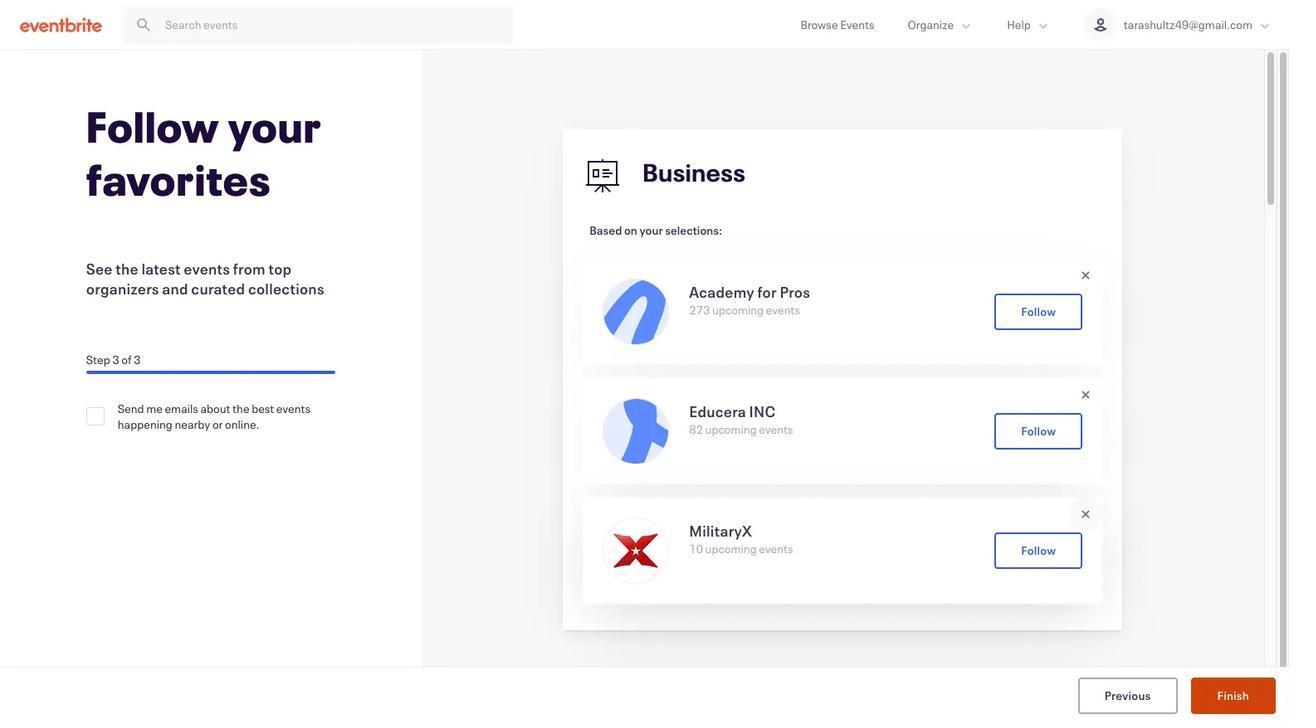 Task type: locate. For each thing, give the bounding box(es) containing it.
events right militaryx
[[759, 541, 793, 557]]

2 3 from the left
[[134, 352, 141, 368]]

your inside follow your favorites
[[228, 98, 322, 154]]

10
[[689, 541, 703, 557]]

the
[[116, 259, 139, 279], [233, 401, 250, 417]]

2 follow button from the top
[[995, 414, 1083, 450]]

upcoming right 10
[[705, 541, 757, 557]]

based on your selections:
[[590, 223, 723, 238]]

0 horizontal spatial the
[[116, 259, 139, 279]]

0 vertical spatial your
[[228, 98, 322, 154]]

3 left of
[[112, 352, 119, 368]]

follow button for militaryx
[[995, 533, 1083, 570]]

1 follow button from the top
[[995, 294, 1083, 330]]

nearby
[[175, 417, 210, 433]]

1 horizontal spatial 3
[[134, 352, 141, 368]]

events
[[840, 17, 875, 32]]

eventbrite image
[[20, 16, 102, 33]]

2 vertical spatial upcoming
[[705, 541, 757, 557]]

0 horizontal spatial your
[[228, 98, 322, 154]]

0 horizontal spatial 3
[[112, 352, 119, 368]]

3 right of
[[134, 352, 141, 368]]

upcoming inside educera inc 82 upcoming events
[[705, 422, 757, 438]]

the inside send me emails about the best events happening nearby or online.
[[233, 401, 250, 417]]

the left best
[[233, 401, 250, 417]]

2 vertical spatial follow button
[[995, 533, 1083, 570]]

events right academy
[[766, 302, 800, 318]]

selections:
[[665, 223, 723, 238]]

upcoming right 273 on the right top
[[712, 302, 764, 318]]

follow button
[[995, 294, 1083, 330], [995, 414, 1083, 450], [995, 533, 1083, 570]]

3 follow button from the top
[[995, 533, 1083, 570]]

latest
[[141, 259, 181, 279]]

educera inc 82 upcoming events
[[689, 402, 793, 438]]

your
[[228, 98, 322, 154], [640, 223, 663, 238]]

browse events
[[801, 17, 875, 32]]

browse
[[801, 17, 838, 32]]

online.
[[225, 417, 259, 433]]

events left from
[[184, 259, 230, 279]]

1 vertical spatial follow button
[[995, 414, 1083, 450]]

1 vertical spatial your
[[640, 223, 663, 238]]

events inside militaryx 10 upcoming events
[[759, 541, 793, 557]]

upcoming
[[712, 302, 764, 318], [705, 422, 757, 438], [705, 541, 757, 557]]

finish button
[[1191, 678, 1276, 715]]

collections
[[248, 279, 325, 299]]

0 vertical spatial follow button
[[995, 294, 1083, 330]]

events inside educera inc 82 upcoming events
[[759, 422, 793, 438]]

follow for educera inc
[[1021, 423, 1056, 439]]

events right educera at the bottom right of page
[[759, 422, 793, 438]]

events right best
[[276, 401, 311, 417]]

1 vertical spatial the
[[233, 401, 250, 417]]

1 horizontal spatial the
[[233, 401, 250, 417]]

0 vertical spatial upcoming
[[712, 302, 764, 318]]

help
[[1007, 17, 1031, 32]]

organize link
[[891, 0, 991, 49]]

1 vertical spatial upcoming
[[705, 422, 757, 438]]

inc
[[750, 402, 776, 422]]

follow
[[86, 98, 220, 154], [1021, 304, 1056, 319], [1021, 423, 1056, 439], [1021, 543, 1056, 558]]

3
[[112, 352, 119, 368], [134, 352, 141, 368]]

upcoming right 82
[[705, 422, 757, 438]]

help link
[[991, 0, 1068, 49]]

follow button for educera inc
[[995, 414, 1083, 450]]

events
[[184, 259, 230, 279], [766, 302, 800, 318], [276, 401, 311, 417], [759, 422, 793, 438], [759, 541, 793, 557]]

0 vertical spatial the
[[116, 259, 139, 279]]

the right see
[[116, 259, 139, 279]]

browse events link
[[784, 0, 891, 49]]

follow inside follow your favorites
[[86, 98, 220, 154]]

happening
[[118, 417, 173, 433]]

step 3 of 3
[[86, 352, 141, 368]]

organize
[[908, 17, 954, 32]]



Task type: vqa. For each thing, say whether or not it's contained in the screenshot.
$25 – $100
no



Task type: describe. For each thing, give the bounding box(es) containing it.
see the latest events from top organizers and curated collections
[[86, 259, 325, 299]]

send me emails about the best events happening nearby or online.
[[118, 401, 311, 433]]

educera
[[689, 402, 747, 422]]

follow for academy for pros
[[1021, 304, 1056, 319]]

based
[[590, 223, 622, 238]]

previous
[[1105, 688, 1151, 704]]

top
[[269, 259, 292, 279]]

academy for pros 273 upcoming events
[[689, 282, 811, 318]]

follow your favorites
[[86, 98, 322, 208]]

me
[[146, 401, 163, 417]]

82
[[689, 422, 703, 438]]

emails
[[165, 401, 198, 417]]

send
[[118, 401, 144, 417]]

and
[[162, 279, 188, 299]]

best
[[252, 401, 274, 417]]

from
[[233, 259, 266, 279]]

previous button
[[1078, 678, 1178, 715]]

upcoming inside militaryx 10 upcoming events
[[705, 541, 757, 557]]

273
[[689, 302, 710, 318]]

academy
[[689, 282, 755, 302]]

militaryx 10 upcoming events
[[689, 521, 793, 557]]

of
[[121, 352, 132, 368]]

follow for militaryx
[[1021, 543, 1056, 558]]

favorites
[[86, 151, 271, 208]]

the inside see the latest events from top organizers and curated collections
[[116, 259, 139, 279]]

1 3 from the left
[[112, 352, 119, 368]]

for
[[758, 282, 777, 302]]

see
[[86, 259, 113, 279]]

tarashultz49@gmail.com
[[1124, 17, 1253, 32]]

business
[[643, 156, 746, 189]]

upcoming inside "academy for pros 273 upcoming events"
[[712, 302, 764, 318]]

pros
[[780, 282, 811, 302]]

step
[[86, 352, 110, 368]]

events inside see the latest events from top organizers and curated collections
[[184, 259, 230, 279]]

progressbar progress bar
[[86, 371, 335, 375]]

tarashultz49@gmail.com link
[[1068, 0, 1290, 49]]

1 horizontal spatial your
[[640, 223, 663, 238]]

events inside send me emails about the best events happening nearby or online.
[[276, 401, 311, 417]]

on
[[624, 223, 638, 238]]

about
[[200, 401, 230, 417]]

or
[[212, 417, 223, 433]]

follow button for academy for pros
[[995, 294, 1083, 330]]

organizers
[[86, 279, 159, 299]]

militaryx
[[689, 521, 752, 541]]

finish
[[1218, 688, 1250, 704]]

curated
[[191, 279, 245, 299]]

events inside "academy for pros 273 upcoming events"
[[766, 302, 800, 318]]



